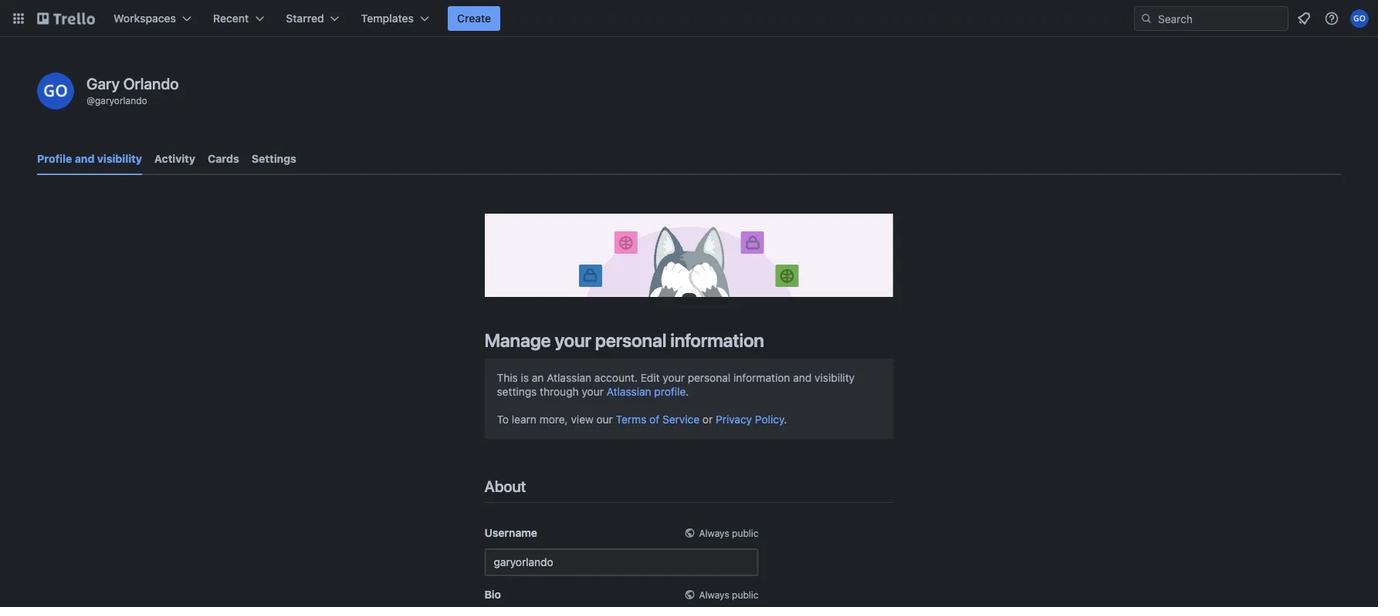 Task type: locate. For each thing, give the bounding box(es) containing it.
privacy policy link
[[716, 413, 784, 426]]

recent
[[213, 12, 249, 25]]

. to learn more, view our
[[497, 386, 689, 426]]

1 vertical spatial atlassian
[[607, 386, 651, 398]]

cards
[[208, 153, 239, 165]]

more,
[[540, 413, 568, 426]]

always public for username
[[699, 528, 759, 539]]

atlassian
[[547, 372, 592, 384], [607, 386, 651, 398]]

garyorlando
[[95, 95, 147, 106]]

open information menu image
[[1324, 11, 1340, 26]]

primary element
[[0, 0, 1378, 37]]

your
[[555, 330, 591, 351], [663, 372, 685, 384], [582, 386, 604, 398]]

1 vertical spatial public
[[732, 590, 759, 601]]

cards link
[[208, 145, 239, 173]]

personal
[[595, 330, 667, 351], [688, 372, 731, 384]]

gary
[[86, 74, 120, 92]]

1 vertical spatial and
[[793, 372, 812, 384]]

search image
[[1141, 12, 1153, 25]]

of
[[650, 413, 660, 426]]

always public
[[699, 528, 759, 539], [699, 590, 759, 601]]

1 vertical spatial personal
[[688, 372, 731, 384]]

always for bio
[[699, 590, 729, 601]]

2 vertical spatial your
[[582, 386, 604, 398]]

gary orlando (garyorlando) image left @
[[37, 73, 74, 110]]

information
[[670, 330, 764, 351], [734, 372, 790, 384]]

activity link
[[154, 145, 195, 173]]

always public for bio
[[699, 590, 759, 601]]

0 vertical spatial information
[[670, 330, 764, 351]]

. right privacy
[[784, 413, 787, 426]]

0 vertical spatial .
[[686, 386, 689, 398]]

your down account.
[[582, 386, 604, 398]]

service
[[663, 413, 700, 426]]

Search field
[[1153, 7, 1288, 30]]

privacy
[[716, 413, 752, 426]]

1 vertical spatial visibility
[[815, 372, 855, 384]]

0 vertical spatial atlassian
[[547, 372, 592, 384]]

this is an atlassian account. edit your personal information and visibility settings through your
[[497, 372, 855, 398]]

1 horizontal spatial and
[[793, 372, 812, 384]]

0 vertical spatial gary orlando (garyorlando) image
[[1351, 9, 1369, 28]]

to
[[497, 413, 509, 426]]

.
[[686, 386, 689, 398], [784, 413, 787, 426]]

0 vertical spatial always public
[[699, 528, 759, 539]]

username
[[485, 527, 537, 540]]

atlassian down account.
[[607, 386, 651, 398]]

profile and visibility
[[37, 153, 142, 165]]

1 public from the top
[[732, 528, 759, 539]]

1 horizontal spatial visibility
[[815, 372, 855, 384]]

public
[[732, 528, 759, 539], [732, 590, 759, 601]]

view
[[571, 413, 594, 426]]

1 horizontal spatial personal
[[688, 372, 731, 384]]

personal up account.
[[595, 330, 667, 351]]

starred button
[[277, 6, 349, 31]]

1 vertical spatial gary orlando (garyorlando) image
[[37, 73, 74, 110]]

manage
[[485, 330, 551, 351]]

gary orlando @ garyorlando
[[86, 74, 179, 106]]

an
[[532, 372, 544, 384]]

your up profile
[[663, 372, 685, 384]]

or
[[703, 413, 713, 426]]

terms
[[616, 413, 647, 426]]

0 horizontal spatial personal
[[595, 330, 667, 351]]

2 public from the top
[[732, 590, 759, 601]]

activity
[[154, 153, 195, 165]]

bio
[[485, 589, 501, 601]]

1 vertical spatial .
[[784, 413, 787, 426]]

. up service
[[686, 386, 689, 398]]

and
[[75, 153, 95, 165], [793, 372, 812, 384]]

personal up or
[[688, 372, 731, 384]]

0 vertical spatial always
[[699, 528, 729, 539]]

learn
[[512, 413, 537, 426]]

0 horizontal spatial .
[[686, 386, 689, 398]]

2 always public from the top
[[699, 590, 759, 601]]

1 vertical spatial information
[[734, 372, 790, 384]]

policy
[[755, 413, 784, 426]]

about
[[485, 477, 526, 495]]

terms of service link
[[616, 413, 700, 426]]

information up this is an atlassian account. edit your personal information and visibility settings through your
[[670, 330, 764, 351]]

1 always from the top
[[699, 528, 729, 539]]

your up through
[[555, 330, 591, 351]]

1 horizontal spatial gary orlando (garyorlando) image
[[1351, 9, 1369, 28]]

2 always from the top
[[699, 590, 729, 601]]

gary orlando (garyorlando) image
[[1351, 9, 1369, 28], [37, 73, 74, 110]]

settings link
[[252, 145, 296, 173]]

0 horizontal spatial gary orlando (garyorlando) image
[[37, 73, 74, 110]]

0 vertical spatial and
[[75, 153, 95, 165]]

visibility
[[97, 153, 142, 165], [815, 372, 855, 384]]

through
[[540, 386, 579, 398]]

1 vertical spatial always public
[[699, 590, 759, 601]]

0 horizontal spatial visibility
[[97, 153, 142, 165]]

1 always public from the top
[[699, 528, 759, 539]]

1 vertical spatial always
[[699, 590, 729, 601]]

0 vertical spatial public
[[732, 528, 759, 539]]

1 vertical spatial your
[[663, 372, 685, 384]]

information up policy
[[734, 372, 790, 384]]

always
[[699, 528, 729, 539], [699, 590, 729, 601]]

0 horizontal spatial atlassian
[[547, 372, 592, 384]]

gary orlando (garyorlando) image right open information menu icon
[[1351, 9, 1369, 28]]

1 horizontal spatial atlassian
[[607, 386, 651, 398]]

atlassian up through
[[547, 372, 592, 384]]

profile
[[37, 153, 72, 165]]

atlassian inside this is an atlassian account. edit your personal information and visibility settings through your
[[547, 372, 592, 384]]

profile
[[654, 386, 686, 398]]



Task type: describe. For each thing, give the bounding box(es) containing it.
workspaces
[[114, 12, 176, 25]]

. inside . to learn more, view our
[[686, 386, 689, 398]]

@
[[86, 95, 95, 106]]

visibility inside this is an atlassian account. edit your personal information and visibility settings through your
[[815, 372, 855, 384]]

settings
[[252, 153, 296, 165]]

atlassian profile
[[607, 386, 686, 398]]

0 vertical spatial personal
[[595, 330, 667, 351]]

information inside this is an atlassian account. edit your personal information and visibility settings through your
[[734, 372, 790, 384]]

and inside this is an atlassian account. edit your personal information and visibility settings through your
[[793, 372, 812, 384]]

profile and visibility link
[[37, 145, 142, 175]]

public for username
[[732, 528, 759, 539]]

public for bio
[[732, 590, 759, 601]]

this
[[497, 372, 518, 384]]

workspaces button
[[104, 6, 201, 31]]

is
[[521, 372, 529, 384]]

templates
[[361, 12, 414, 25]]

settings
[[497, 386, 537, 398]]

account.
[[595, 372, 638, 384]]

0 vertical spatial your
[[555, 330, 591, 351]]

atlassian profile link
[[607, 386, 686, 398]]

edit
[[641, 372, 660, 384]]

terms of service or privacy policy .
[[616, 413, 787, 426]]

our
[[597, 413, 613, 426]]

Username text field
[[485, 549, 759, 577]]

create button
[[448, 6, 501, 31]]

templates button
[[352, 6, 439, 31]]

1 horizontal spatial .
[[784, 413, 787, 426]]

always for username
[[699, 528, 729, 539]]

0 notifications image
[[1295, 9, 1313, 28]]

orlando
[[123, 74, 179, 92]]

starred
[[286, 12, 324, 25]]

back to home image
[[37, 6, 95, 31]]

0 vertical spatial visibility
[[97, 153, 142, 165]]

personal inside this is an atlassian account. edit your personal information and visibility settings through your
[[688, 372, 731, 384]]

create
[[457, 12, 491, 25]]

0 horizontal spatial and
[[75, 153, 95, 165]]

recent button
[[204, 6, 274, 31]]

manage your personal information
[[485, 330, 764, 351]]



Task type: vqa. For each thing, say whether or not it's contained in the screenshot.
Customize views image
no



